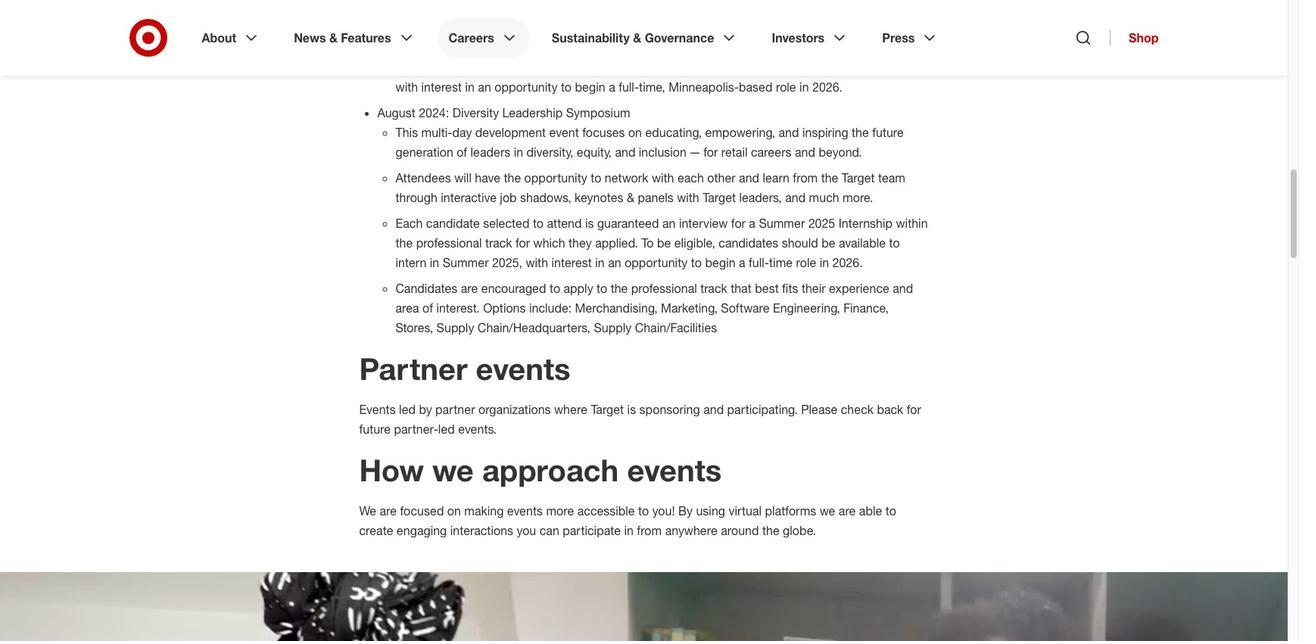 Task type: vqa. For each thing, say whether or not it's contained in the screenshot.
2nd the Address from the top
no



Task type: locate. For each thing, give the bounding box(es) containing it.
0 horizontal spatial are
[[380, 503, 397, 519]]

organizations
[[479, 402, 551, 417]]

are
[[461, 281, 478, 296], [380, 503, 397, 519], [839, 503, 856, 519]]

guaranteed up "time,"
[[597, 40, 659, 55]]

equity,
[[577, 145, 612, 160]]

0 vertical spatial 2025,
[[885, 60, 916, 75]]

each up engineering
[[396, 40, 423, 55]]

in inside this multi-day development event focuses on educating, empowering, and inspiring the future generation of leaders in diversity, equity, and inclusion — for retail careers and beyond.
[[514, 145, 523, 160]]

1 vertical spatial from
[[637, 523, 662, 538]]

please
[[801, 402, 838, 417]]

the down the through
[[396, 235, 413, 251]]

0 vertical spatial from
[[793, 170, 818, 185]]

supply
[[437, 320, 474, 335], [594, 320, 632, 335]]

available up "based"
[[724, 60, 771, 75]]

supply down interest.
[[437, 320, 474, 335]]

1 attend from the top
[[547, 40, 582, 55]]

0 vertical spatial intern
[[789, 60, 820, 75]]

candidate inside the each candidate selected to attend is guaranteed an interview for a summer 2025 internship within the professional track for which they applied. to be eligible, candidates should be available to intern in summer 2025, with interest in an opportunity to begin a full-time role in 2026.
[[426, 216, 480, 231]]

1 each from the top
[[396, 40, 423, 55]]

0 vertical spatial opportunity
[[495, 79, 558, 95]]

0 vertical spatial selected
[[483, 40, 530, 55]]

role inside the each candidate selected to attend is guaranteed an interview for a summer 2025 internship within the professional track for which they applied. to be eligible, candidates should be available to intern in summer 2025, with interest in an opportunity to begin a full-time role in 2026.
[[796, 255, 816, 270]]

to inside attendees will have the opportunity to network with each other and learn from the target team through interactive job shadows, keynotes & panels with target leaders, and much more.
[[591, 170, 602, 185]]

0 vertical spatial role
[[776, 79, 796, 95]]

interview inside each candidate selected to attend is guaranteed an interview for a summer 2025 software engineering internship.  to be eligible, candidates should be available to intern in summer 2025, with interest in an opportunity to begin a full-time, minneapolis-based role in 2026.
[[679, 40, 728, 55]]

begin inside the each candidate selected to attend is guaranteed an interview for a summer 2025 internship within the professional track for which they applied. to be eligible, candidates should be available to intern in summer 2025, with interest in an opportunity to begin a full-time role in 2026.
[[705, 255, 736, 270]]

anywhere
[[665, 523, 718, 538]]

the up 'job'
[[504, 170, 521, 185]]

events up you
[[507, 503, 543, 519]]

led left by
[[399, 402, 416, 417]]

interview inside the each candidate selected to attend is guaranteed an interview for a summer 2025 internship within the professional track for which they applied. to be eligible, candidates should be available to intern in summer 2025, with interest in an opportunity to begin a full-time role in 2026.
[[679, 216, 728, 231]]

2 vertical spatial opportunity
[[625, 255, 688, 270]]

experience
[[829, 281, 890, 296]]

full- up best
[[749, 255, 769, 270]]

multi-
[[421, 125, 452, 140]]

intern up candidates
[[396, 255, 427, 270]]

1 vertical spatial interview
[[679, 216, 728, 231]]

1 supply from the left
[[437, 320, 474, 335]]

selected
[[483, 40, 530, 55], [483, 216, 530, 231]]

retail
[[721, 145, 748, 160]]

1 vertical spatial we
[[820, 503, 835, 519]]

by
[[678, 503, 693, 519]]

engineering
[[396, 60, 460, 75]]

0 vertical spatial 2026.
[[812, 79, 843, 95]]

0 horizontal spatial we
[[432, 452, 474, 488]]

1 guaranteed from the top
[[597, 40, 659, 55]]

on left the making
[[447, 503, 461, 519]]

1 horizontal spatial 2025,
[[885, 60, 916, 75]]

back
[[877, 402, 904, 417]]

approach
[[482, 452, 619, 488]]

and right the experience
[[893, 281, 913, 296]]

1 vertical spatial professional
[[631, 281, 697, 296]]

0 horizontal spatial software
[[721, 301, 770, 316]]

platforms
[[765, 503, 816, 519]]

for up "based"
[[731, 40, 746, 55]]

of
[[457, 145, 467, 160], [423, 301, 433, 316]]

0 horizontal spatial led
[[399, 402, 416, 417]]

eligible, right to
[[674, 235, 715, 251]]

1 horizontal spatial future
[[872, 125, 904, 140]]

in down accessible
[[624, 523, 634, 538]]

interview up minneapolis-
[[679, 40, 728, 55]]

on
[[628, 125, 642, 140], [447, 503, 461, 519]]

0 vertical spatial track
[[485, 235, 512, 251]]

is inside each candidate selected to attend is guaranteed an interview for a summer 2025 software engineering internship.  to be eligible, candidates should be available to intern in summer 2025, with interest in an opportunity to begin a full-time, minneapolis-based role in 2026.
[[585, 40, 594, 55]]

with
[[396, 79, 418, 95], [652, 170, 674, 185], [677, 190, 699, 205], [526, 255, 548, 270]]

is up they
[[585, 216, 594, 231]]

1 vertical spatial of
[[423, 301, 433, 316]]

0 horizontal spatial should
[[667, 60, 704, 75]]

each
[[396, 40, 423, 55], [396, 216, 423, 231]]

candidates up "time,"
[[604, 60, 664, 75]]

1 vertical spatial track
[[701, 281, 727, 296]]

features
[[341, 30, 391, 45]]

0 vertical spatial on
[[628, 125, 642, 140]]

0 horizontal spatial track
[[485, 235, 512, 251]]

1 horizontal spatial led
[[438, 422, 455, 437]]

0 horizontal spatial full-
[[619, 79, 639, 95]]

and up the "network"
[[615, 145, 636, 160]]

events
[[476, 351, 571, 387], [627, 452, 722, 488], [507, 503, 543, 519]]

to
[[641, 235, 654, 251]]

with inside the each candidate selected to attend is guaranteed an interview for a summer 2025 internship within the professional track for which they applied. to be eligible, candidates should be available to intern in summer 2025, with interest in an opportunity to begin a full-time role in 2026.
[[526, 255, 548, 270]]

2 guaranteed from the top
[[597, 216, 659, 231]]

panels
[[638, 190, 674, 205]]

target inside events led by partner organizations where target is sponsoring and participating. please check back for future partner-led events.
[[591, 402, 624, 417]]

an up "time,"
[[662, 40, 676, 55]]

professional up marketing,
[[631, 281, 697, 296]]

2025 for internship
[[808, 216, 835, 231]]

2 horizontal spatial target
[[842, 170, 875, 185]]

1 horizontal spatial interest
[[552, 255, 592, 270]]

should
[[667, 60, 704, 75], [782, 235, 818, 251]]

the up merchandising,
[[611, 281, 628, 296]]

1 horizontal spatial intern
[[789, 60, 820, 75]]

to up "keynotes"
[[591, 170, 602, 185]]

of down candidates
[[423, 301, 433, 316]]

and right sponsoring
[[704, 402, 724, 417]]

candidates up time
[[719, 235, 779, 251]]

0 horizontal spatial from
[[637, 523, 662, 538]]

educating,
[[645, 125, 702, 140]]

with down which
[[526, 255, 548, 270]]

1 vertical spatial candidate
[[426, 216, 480, 231]]

from down you!
[[637, 523, 662, 538]]

attend for eligible,
[[547, 40, 582, 55]]

track left that
[[701, 281, 727, 296]]

should inside the each candidate selected to attend is guaranteed an interview for a summer 2025 internship within the professional track for which they applied. to be eligible, candidates should be available to intern in summer 2025, with interest in an opportunity to begin a full-time role in 2026.
[[782, 235, 818, 251]]

2 each from the top
[[396, 216, 423, 231]]

more.
[[843, 190, 873, 205]]

guaranteed up applied.
[[597, 216, 659, 231]]

professional inside the candidates are encouraged to apply to the professional track that best fits their experience and area of interest. options include: merchandising, marketing, software engineering, finance, stores, supply chain/headquarters, supply chain/facilities
[[631, 281, 697, 296]]

and up careers
[[779, 125, 799, 140]]

chain/facilities
[[635, 320, 717, 335]]

guaranteed for time,
[[597, 40, 659, 55]]

track inside the candidates are encouraged to apply to the professional track that best fits their experience and area of interest. options include: merchandising, marketing, software engineering, finance, stores, supply chain/headquarters, supply chain/facilities
[[701, 281, 727, 296]]

attend up the 'leadership'
[[547, 40, 582, 55]]

1 horizontal spatial software
[[839, 40, 887, 55]]

target up more.
[[842, 170, 875, 185]]

the up beyond.
[[852, 125, 869, 140]]

1 2025 from the top
[[808, 40, 835, 55]]

1 vertical spatial 2026.
[[833, 255, 863, 270]]

0 vertical spatial we
[[432, 452, 474, 488]]

1 vertical spatial begin
[[705, 255, 736, 270]]

2 2025 from the top
[[808, 216, 835, 231]]

summer up interest.
[[443, 255, 489, 270]]

1 vertical spatial opportunity
[[524, 170, 587, 185]]

1 horizontal spatial target
[[703, 190, 736, 205]]

guaranteed inside each candidate selected to attend is guaranteed an interview for a summer 2025 software engineering internship.  to be eligible, candidates should be available to intern in summer 2025, with interest in an opportunity to begin a full-time, minneapolis-based role in 2026.
[[597, 40, 659, 55]]

1 horizontal spatial are
[[461, 281, 478, 296]]

1 horizontal spatial should
[[782, 235, 818, 251]]

interest inside the each candidate selected to attend is guaranteed an interview for a summer 2025 internship within the professional track for which they applied. to be eligible, candidates should be available to intern in summer 2025, with interest in an opportunity to begin a full-time role in 2026.
[[552, 255, 592, 270]]

0 vertical spatial of
[[457, 145, 467, 160]]

in down development
[[514, 145, 523, 160]]

0 vertical spatial is
[[585, 40, 594, 55]]

are left able
[[839, 503, 856, 519]]

0 vertical spatial candidate
[[426, 40, 480, 55]]

inspiring
[[803, 125, 849, 140]]

0 horizontal spatial future
[[359, 422, 391, 437]]

is for interest
[[585, 216, 594, 231]]

eligible, down sustainability on the top of page
[[560, 60, 601, 75]]

1 vertical spatial software
[[721, 301, 770, 316]]

summer down leaders,
[[759, 216, 805, 231]]

leaders,
[[739, 190, 782, 205]]

opportunity inside attendees will have the opportunity to network with each other and learn from the target team through interactive job shadows, keynotes & panels with target leaders, and much more.
[[524, 170, 587, 185]]

focuses
[[582, 125, 625, 140]]

1 horizontal spatial on
[[628, 125, 642, 140]]

will
[[454, 170, 472, 185]]

internship.
[[464, 60, 520, 75]]

eligible,
[[560, 60, 601, 75], [674, 235, 715, 251]]

minneapolis-
[[669, 79, 739, 95]]

1 vertical spatial future
[[359, 422, 391, 437]]

0 horizontal spatial available
[[724, 60, 771, 75]]

opportunity down to
[[625, 255, 688, 270]]

1 vertical spatial on
[[447, 503, 461, 519]]

2 attend from the top
[[547, 216, 582, 231]]

they
[[569, 235, 592, 251]]

2026. inside the each candidate selected to attend is guaranteed an interview for a summer 2025 internship within the professional track for which they applied. to be eligible, candidates should be available to intern in summer 2025, with interest in an opportunity to begin a full-time role in 2026.
[[833, 255, 863, 270]]

supply down merchandising,
[[594, 320, 632, 335]]

in up the their
[[820, 255, 829, 270]]

each down the through
[[396, 216, 423, 231]]

are right we
[[380, 503, 397, 519]]

are for focused
[[380, 503, 397, 519]]

0 horizontal spatial target
[[591, 402, 624, 417]]

making
[[464, 503, 504, 519]]

1 vertical spatial role
[[796, 255, 816, 270]]

we are focused on making events more accessible to you! by using virtual platforms we are able to create engaging interactions you can participate in from anywhere around the globe.
[[359, 503, 896, 538]]

1 vertical spatial 2025
[[808, 216, 835, 231]]

future
[[872, 125, 904, 140], [359, 422, 391, 437]]

to
[[533, 40, 544, 55], [775, 60, 785, 75], [561, 79, 572, 95], [591, 170, 602, 185], [533, 216, 544, 231], [889, 235, 900, 251], [691, 255, 702, 270], [550, 281, 560, 296], [597, 281, 607, 296], [638, 503, 649, 519], [886, 503, 896, 519]]

candidate inside each candidate selected to attend is guaranteed an interview for a summer 2025 software engineering internship.  to be eligible, candidates should be available to intern in summer 2025, with interest in an opportunity to begin a full-time, minneapolis-based role in 2026.
[[426, 40, 480, 55]]

attend for track
[[547, 216, 582, 231]]

1 interview from the top
[[679, 40, 728, 55]]

0 vertical spatial each
[[396, 40, 423, 55]]

1 vertical spatial full-
[[749, 255, 769, 270]]

2024:
[[419, 105, 449, 120]]

professional down interactive
[[416, 235, 482, 251]]

1 vertical spatial is
[[585, 216, 594, 231]]

engaging
[[397, 523, 447, 538]]

0 vertical spatial eligible,
[[560, 60, 601, 75]]

news & features link
[[283, 18, 426, 58]]

& for sustainability
[[633, 30, 641, 45]]

candidate down interactive
[[426, 216, 480, 231]]

interview
[[679, 40, 728, 55], [679, 216, 728, 231]]

partner
[[359, 351, 468, 387]]

shop link
[[1110, 30, 1159, 45]]

0 vertical spatial interest
[[421, 79, 462, 95]]

are up interest.
[[461, 281, 478, 296]]

is up symposium
[[585, 40, 594, 55]]

much
[[809, 190, 839, 205]]

0 horizontal spatial interest
[[421, 79, 462, 95]]

selected inside each candidate selected to attend is guaranteed an interview for a summer 2025 software engineering internship.  to be eligible, candidates should be available to intern in summer 2025, with interest in an opportunity to begin a full-time, minneapolis-based role in 2026.
[[483, 40, 530, 55]]

1 candidate from the top
[[426, 40, 480, 55]]

2 selected from the top
[[483, 216, 530, 231]]

0 horizontal spatial professional
[[416, 235, 482, 251]]

led down partner
[[438, 422, 455, 437]]

& down the "network"
[[627, 190, 634, 205]]

target
[[842, 170, 875, 185], [703, 190, 736, 205], [591, 402, 624, 417]]

job
[[500, 190, 517, 205]]

that
[[731, 281, 752, 296]]

opportunity
[[495, 79, 558, 95], [524, 170, 587, 185], [625, 255, 688, 270]]

0 horizontal spatial supply
[[437, 320, 474, 335]]

1 selected from the top
[[483, 40, 530, 55]]

0 vertical spatial candidates
[[604, 60, 664, 75]]

begin up that
[[705, 255, 736, 270]]

1 horizontal spatial candidates
[[719, 235, 779, 251]]

future inside this multi-day development event focuses on educating, empowering, and inspiring the future generation of leaders in diversity, equity, and inclusion — for retail careers and beyond.
[[872, 125, 904, 140]]

each candidate selected to attend is guaranteed an interview for a summer 2025 software engineering internship.  to be eligible, candidates should be available to intern in summer 2025, with interest in an opportunity to begin a full-time, minneapolis-based role in 2026.
[[396, 40, 916, 95]]

on inside this multi-day development event focuses on educating, empowering, and inspiring the future generation of leaders in diversity, equity, and inclusion — for retail careers and beyond.
[[628, 125, 642, 140]]

2025, up encouraged
[[492, 255, 522, 270]]

1 horizontal spatial we
[[820, 503, 835, 519]]

guaranteed
[[597, 40, 659, 55], [597, 216, 659, 231]]

1 vertical spatial 2025,
[[492, 255, 522, 270]]

2025 inside each candidate selected to attend is guaranteed an interview for a summer 2025 software engineering internship.  to be eligible, candidates should be available to intern in summer 2025, with interest in an opportunity to begin a full-time, minneapolis-based role in 2026.
[[808, 40, 835, 55]]

0 vertical spatial available
[[724, 60, 771, 75]]

1 horizontal spatial begin
[[705, 255, 736, 270]]

target down other
[[703, 190, 736, 205]]

software inside each candidate selected to attend is guaranteed an interview for a summer 2025 software engineering internship.  to be eligible, candidates should be available to intern in summer 2025, with interest in an opportunity to begin a full-time, minneapolis-based role in 2026.
[[839, 40, 887, 55]]

and
[[779, 125, 799, 140], [615, 145, 636, 160], [795, 145, 815, 160], [739, 170, 760, 185], [785, 190, 806, 205], [893, 281, 913, 296], [704, 402, 724, 417]]

participate
[[563, 523, 621, 538]]

diversity
[[453, 105, 499, 120]]

software down that
[[721, 301, 770, 316]]

each for each candidate selected to attend is guaranteed an interview for a summer 2025 internship within the professional track for which they applied. to be eligible, candidates should be available to intern in summer 2025, with interest in an opportunity to begin a full-time role in 2026.
[[396, 216, 423, 231]]

we
[[432, 452, 474, 488], [820, 503, 835, 519]]

2 vertical spatial events
[[507, 503, 543, 519]]

selected inside the each candidate selected to attend is guaranteed an interview for a summer 2025 internship within the professional track for which they applied. to be eligible, candidates should be available to intern in summer 2025, with interest in an opportunity to begin a full-time role in 2026.
[[483, 216, 530, 231]]

for down leaders,
[[731, 216, 746, 231]]

attendees
[[396, 170, 451, 185]]

& left governance
[[633, 30, 641, 45]]

1 vertical spatial each
[[396, 216, 423, 231]]

to up "include:"
[[550, 281, 560, 296]]

events up you!
[[627, 452, 722, 488]]

candidates
[[604, 60, 664, 75], [719, 235, 779, 251]]

0 vertical spatial 2025
[[808, 40, 835, 55]]

leadership
[[502, 105, 563, 120]]

track
[[485, 235, 512, 251], [701, 281, 727, 296]]

1 horizontal spatial eligible,
[[674, 235, 715, 251]]

on inside we are focused on making events more accessible to you! by using virtual platforms we are able to create engaging interactions you can participate in from anywhere around the globe.
[[447, 503, 461, 519]]

events inside we are focused on making events more accessible to you! by using virtual platforms we are able to create engaging interactions you can participate in from anywhere around the globe.
[[507, 503, 543, 519]]

the up 'much'
[[821, 170, 838, 185]]

an down applied.
[[608, 255, 621, 270]]

in
[[823, 60, 832, 75], [465, 79, 475, 95], [800, 79, 809, 95], [514, 145, 523, 160], [430, 255, 439, 270], [595, 255, 605, 270], [820, 255, 829, 270], [624, 523, 634, 538]]

august
[[377, 105, 415, 120]]

selected down 'job'
[[483, 216, 530, 231]]

should up time
[[782, 235, 818, 251]]

0 vertical spatial begin
[[575, 79, 606, 95]]

0 horizontal spatial on
[[447, 503, 461, 519]]

1 vertical spatial intern
[[396, 255, 427, 270]]

guaranteed inside the each candidate selected to attend is guaranteed an interview for a summer 2025 internship within the professional track for which they applied. to be eligible, candidates should be available to intern in summer 2025, with interest in an opportunity to begin a full-time role in 2026.
[[597, 216, 659, 231]]

in up candidates
[[430, 255, 439, 270]]

is inside the each candidate selected to attend is guaranteed an interview for a summer 2025 internship within the professional track for which they applied. to be eligible, candidates should be available to intern in summer 2025, with interest in an opportunity to begin a full-time role in 2026.
[[585, 216, 594, 231]]

2025 inside the each candidate selected to attend is guaranteed an interview for a summer 2025 internship within the professional track for which they applied. to be eligible, candidates should be available to intern in summer 2025, with interest in an opportunity to begin a full-time role in 2026.
[[808, 216, 835, 231]]

the down platforms
[[762, 523, 780, 538]]

2 vertical spatial target
[[591, 402, 624, 417]]

1 vertical spatial eligible,
[[674, 235, 715, 251]]

role right "based"
[[776, 79, 796, 95]]

1 horizontal spatial supply
[[594, 320, 632, 335]]

interest inside each candidate selected to attend is guaranteed an interview for a summer 2025 software engineering internship.  to be eligible, candidates should be available to intern in summer 2025, with interest in an opportunity to begin a full-time, minneapolis-based role in 2026.
[[421, 79, 462, 95]]

0 horizontal spatial begin
[[575, 79, 606, 95]]

2025, inside each candidate selected to attend is guaranteed an interview for a summer 2025 software engineering internship.  to be eligible, candidates should be available to intern in summer 2025, with interest in an opportunity to begin a full-time, minneapolis-based role in 2026.
[[885, 60, 916, 75]]

to left you!
[[638, 503, 649, 519]]

should inside each candidate selected to attend is guaranteed an interview for a summer 2025 software engineering internship.  to be eligible, candidates should be available to intern in summer 2025, with interest in an opportunity to begin a full-time, minneapolis-based role in 2026.
[[667, 60, 704, 75]]

led
[[399, 402, 416, 417], [438, 422, 455, 437]]

1 vertical spatial available
[[839, 235, 886, 251]]

0 vertical spatial attend
[[547, 40, 582, 55]]

are inside the candidates are encouraged to apply to the professional track that best fits their experience and area of interest. options include: merchandising, marketing, software engineering, finance, stores, supply chain/headquarters, supply chain/facilities
[[461, 281, 478, 296]]

generation
[[396, 145, 453, 160]]

1 vertical spatial attend
[[547, 216, 582, 231]]

0 horizontal spatial eligible,
[[560, 60, 601, 75]]

0 vertical spatial should
[[667, 60, 704, 75]]

2025 for software
[[808, 40, 835, 55]]

summer up "based"
[[759, 40, 805, 55]]

1 vertical spatial should
[[782, 235, 818, 251]]

each inside the each candidate selected to attend is guaranteed an interview for a summer 2025 internship within the professional track for which they applied. to be eligible, candidates should be available to intern in summer 2025, with interest in an opportunity to begin a full-time role in 2026.
[[396, 216, 423, 231]]

able
[[859, 503, 882, 519]]

each inside each candidate selected to attend is guaranteed an interview for a summer 2025 software engineering internship.  to be eligible, candidates should be available to intern in summer 2025, with interest in an opportunity to begin a full-time, minneapolis-based role in 2026.
[[396, 40, 423, 55]]

0 horizontal spatial of
[[423, 301, 433, 316]]

future up team
[[872, 125, 904, 140]]

eligible, inside each candidate selected to attend is guaranteed an interview for a summer 2025 software engineering internship.  to be eligible, candidates should be available to intern in summer 2025, with interest in an opportunity to begin a full-time, minneapolis-based role in 2026.
[[560, 60, 601, 75]]

2 interview from the top
[[679, 216, 728, 231]]

& right news
[[329, 30, 338, 45]]

for right —
[[704, 145, 718, 160]]

0 vertical spatial guaranteed
[[597, 40, 659, 55]]

is left sponsoring
[[627, 402, 636, 417]]

1 horizontal spatial from
[[793, 170, 818, 185]]

1 horizontal spatial full-
[[749, 255, 769, 270]]

and down learn
[[785, 190, 806, 205]]

interactions
[[450, 523, 513, 538]]

0 horizontal spatial candidates
[[604, 60, 664, 75]]

attend inside each candidate selected to attend is guaranteed an interview for a summer 2025 software engineering internship.  to be eligible, candidates should be available to intern in summer 2025, with interest in an opportunity to begin a full-time, minneapolis-based role in 2026.
[[547, 40, 582, 55]]

opportunity up shadows,
[[524, 170, 587, 185]]

learn
[[763, 170, 790, 185]]

1 horizontal spatial of
[[457, 145, 467, 160]]

&
[[329, 30, 338, 45], [633, 30, 641, 45], [627, 190, 634, 205]]

from up 'much'
[[793, 170, 818, 185]]

0 vertical spatial full-
[[619, 79, 639, 95]]

0 vertical spatial interview
[[679, 40, 728, 55]]

—
[[690, 145, 700, 160]]

1 vertical spatial selected
[[483, 216, 530, 231]]

we right platforms
[[820, 503, 835, 519]]

for inside each candidate selected to attend is guaranteed an interview for a summer 2025 software engineering internship.  to be eligible, candidates should be available to intern in summer 2025, with interest in an opportunity to begin a full-time, minneapolis-based role in 2026.
[[731, 40, 746, 55]]

selected for be
[[483, 40, 530, 55]]

august 2024: diversity leadership symposium
[[377, 105, 630, 120]]

1 vertical spatial interest
[[552, 255, 592, 270]]

2 candidate from the top
[[426, 216, 480, 231]]

role right time
[[796, 255, 816, 270]]

0 vertical spatial professional
[[416, 235, 482, 251]]

1 horizontal spatial professional
[[631, 281, 697, 296]]

and down inspiring
[[795, 145, 815, 160]]

professional
[[416, 235, 482, 251], [631, 281, 697, 296]]

0 horizontal spatial intern
[[396, 255, 427, 270]]

2025, down the press
[[885, 60, 916, 75]]

with up august
[[396, 79, 418, 95]]

investors link
[[761, 18, 860, 58]]

attend up which
[[547, 216, 582, 231]]

careers
[[751, 145, 792, 160]]

2 vertical spatial is
[[627, 402, 636, 417]]

have
[[475, 170, 500, 185]]

day
[[452, 125, 472, 140]]

attend inside the each candidate selected to attend is guaranteed an interview for a summer 2025 internship within the professional track for which they applied. to be eligible, candidates should be available to intern in summer 2025, with interest in an opportunity to begin a full-time role in 2026.
[[547, 216, 582, 231]]

target right where
[[591, 402, 624, 417]]

accessible
[[578, 503, 635, 519]]

each candidate selected to attend is guaranteed an interview for a summer 2025 internship within the professional track for which they applied. to be eligible, candidates should be available to intern in summer 2025, with interest in an opportunity to begin a full-time role in 2026.
[[396, 216, 928, 270]]

1 horizontal spatial track
[[701, 281, 727, 296]]



Task type: describe. For each thing, give the bounding box(es) containing it.
professional inside the each candidate selected to attend is guaranteed an interview for a summer 2025 internship within the professional track for which they applied. to be eligible, candidates should be available to intern in summer 2025, with interest in an opportunity to begin a full-time role in 2026.
[[416, 235, 482, 251]]

an down panels
[[662, 216, 676, 231]]

each
[[678, 170, 704, 185]]

other
[[707, 170, 736, 185]]

participating.
[[727, 402, 798, 417]]

time,
[[639, 79, 665, 95]]

events led by partner organizations where target is sponsoring and participating. please check back for future partner-led events.
[[359, 402, 921, 437]]

sustainability & governance
[[552, 30, 714, 45]]

to right able
[[886, 503, 896, 519]]

beyond.
[[819, 145, 862, 160]]

for inside events led by partner organizations where target is sponsoring and participating. please check back for future partner-led events.
[[907, 402, 921, 417]]

guaranteed for in
[[597, 216, 659, 231]]

careers link
[[438, 18, 529, 58]]

sustainability
[[552, 30, 630, 45]]

to down investors
[[775, 60, 785, 75]]

candidate for internship.
[[426, 40, 480, 55]]

and inside events led by partner organizations where target is sponsoring and participating. please check back for future partner-led events.
[[704, 402, 724, 417]]

press
[[882, 30, 915, 45]]

of inside this multi-day development event focuses on educating, empowering, and inspiring the future generation of leaders in diversity, equity, and inclusion — for retail careers and beyond.
[[457, 145, 467, 160]]

a up "based"
[[749, 40, 756, 55]]

symposium
[[566, 105, 630, 120]]

2026. inside each candidate selected to attend is guaranteed an interview for a summer 2025 software engineering internship.  to be eligible, candidates should be available to intern in summer 2025, with interest in an opportunity to begin a full-time, minneapolis-based role in 2026.
[[812, 79, 843, 95]]

intern inside each candidate selected to attend is guaranteed an interview for a summer 2025 software engineering internship.  to be eligible, candidates should be available to intern in summer 2025, with interest in an opportunity to begin a full-time, minneapolis-based role in 2026.
[[789, 60, 820, 75]]

events
[[359, 402, 396, 417]]

how we approach events
[[359, 452, 722, 488]]

to up marketing,
[[691, 255, 702, 270]]

news & features
[[294, 30, 391, 45]]

interview for opportunity
[[679, 216, 728, 231]]

intern inside the each candidate selected to attend is guaranteed an interview for a summer 2025 internship within the professional track for which they applied. to be eligible, candidates should be available to intern in summer 2025, with interest in an opportunity to begin a full-time role in 2026.
[[396, 255, 427, 270]]

this
[[396, 125, 418, 140]]

engineering,
[[773, 301, 840, 316]]

sustainability & governance link
[[541, 18, 749, 58]]

with down each
[[677, 190, 699, 205]]

with up panels
[[652, 170, 674, 185]]

about
[[202, 30, 236, 45]]

to up which
[[533, 216, 544, 231]]

2 horizontal spatial are
[[839, 503, 856, 519]]

be right to
[[657, 235, 671, 251]]

the inside we are focused on making events more accessible to you! by using virtual platforms we are able to create engaging interactions you can participate in from anywhere around the globe.
[[762, 523, 780, 538]]

candidates inside each candidate selected to attend is guaranteed an interview for a summer 2025 software engineering internship.  to be eligible, candidates should be available to intern in summer 2025, with interest in an opportunity to begin a full-time, minneapolis-based role in 2026.
[[604, 60, 664, 75]]

best
[[755, 281, 779, 296]]

from inside we are focused on making events more accessible to you! by using virtual platforms we are able to create engaging interactions you can participate in from anywhere around the globe.
[[637, 523, 662, 538]]

create
[[359, 523, 393, 538]]

partner events
[[359, 351, 571, 387]]

role inside each candidate selected to attend is guaranteed an interview for a summer 2025 software engineering internship.  to be eligible, candidates should be available to intern in summer 2025, with interest in an opportunity to begin a full-time, minneapolis-based role in 2026.
[[776, 79, 796, 95]]

network
[[605, 170, 648, 185]]

partner
[[435, 402, 475, 417]]

begin inside each candidate selected to attend is guaranteed an interview for a summer 2025 software engineering internship.  to be eligible, candidates should be available to intern in summer 2025, with interest in an opportunity to begin a full-time, minneapolis-based role in 2026.
[[575, 79, 606, 95]]

area
[[396, 301, 419, 316]]

how
[[359, 452, 424, 488]]

and inside the candidates are encouraged to apply to the professional track that best fits their experience and area of interest. options include: merchandising, marketing, software engineering, finance, stores, supply chain/headquarters, supply chain/facilities
[[893, 281, 913, 296]]

an down the internship.
[[478, 79, 491, 95]]

track inside the each candidate selected to attend is guaranteed an interview for a summer 2025 internship within the professional track for which they applied. to be eligible, candidates should be available to intern in summer 2025, with interest in an opportunity to begin a full-time role in 2026.
[[485, 235, 512, 251]]

candidates
[[396, 281, 458, 296]]

available inside each candidate selected to attend is guaranteed an interview for a summer 2025 software engineering internship.  to be eligible, candidates should be available to intern in summer 2025, with interest in an opportunity to begin a full-time, minneapolis-based role in 2026.
[[724, 60, 771, 75]]

apply
[[564, 281, 593, 296]]

selected for professional
[[483, 216, 530, 231]]

future inside events led by partner organizations where target is sponsoring and participating. please check back for future partner-led events.
[[359, 422, 391, 437]]

diversity,
[[527, 145, 573, 160]]

time
[[769, 255, 793, 270]]

software inside the candidates are encouraged to apply to the professional track that best fits their experience and area of interest. options include: merchandising, marketing, software engineering, finance, stores, supply chain/headquarters, supply chain/facilities
[[721, 301, 770, 316]]

the inside the candidates are encouraged to apply to the professional track that best fits their experience and area of interest. options include: merchandising, marketing, software engineering, finance, stores, supply chain/headquarters, supply chain/facilities
[[611, 281, 628, 296]]

a up that
[[739, 255, 746, 270]]

2 supply from the left
[[594, 320, 632, 335]]

candidates are encouraged to apply to the professional track that best fits their experience and area of interest. options include: merchandising, marketing, software engineering, finance, stores, supply chain/headquarters, supply chain/facilities
[[396, 281, 913, 335]]

for left which
[[516, 235, 530, 251]]

in down investors link
[[823, 60, 832, 75]]

from inside attendees will have the opportunity to network with each other and learn from the target team through interactive job shadows, keynotes & panels with target leaders, and much more.
[[793, 170, 818, 185]]

be up the 'leadership'
[[543, 60, 557, 75]]

candidate for the
[[426, 216, 480, 231]]

attendees will have the opportunity to network with each other and learn from the target team through interactive job shadows, keynotes & panels with target leaders, and much more.
[[396, 170, 906, 205]]

& inside attendees will have the opportunity to network with each other and learn from the target team through interactive job shadows, keynotes & panels with target leaders, and much more.
[[627, 190, 634, 205]]

0 vertical spatial events
[[476, 351, 571, 387]]

team
[[878, 170, 906, 185]]

eligible, inside the each candidate selected to attend is guaranteed an interview for a summer 2025 internship within the professional track for which they applied. to be eligible, candidates should be available to intern in summer 2025, with interest in an opportunity to begin a full-time role in 2026.
[[674, 235, 715, 251]]

within
[[896, 216, 928, 231]]

are for encouraged
[[461, 281, 478, 296]]

full- inside the each candidate selected to attend is guaranteed an interview for a summer 2025 internship within the professional track for which they applied. to be eligible, candidates should be available to intern in summer 2025, with interest in an opportunity to begin a full-time role in 2026.
[[749, 255, 769, 270]]

is for full-
[[585, 40, 594, 55]]

press link
[[872, 18, 950, 58]]

& for news
[[329, 30, 338, 45]]

a down leaders,
[[749, 216, 756, 231]]

applied.
[[595, 235, 638, 251]]

governance
[[645, 30, 714, 45]]

you
[[517, 523, 536, 538]]

in inside we are focused on making events more accessible to you! by using virtual platforms we are able to create engaging interactions you can participate in from anywhere around the globe.
[[624, 523, 634, 538]]

we
[[359, 503, 376, 519]]

globe.
[[783, 523, 816, 538]]

stores,
[[396, 320, 433, 335]]

to up symposium
[[561, 79, 572, 95]]

event
[[549, 125, 579, 140]]

keynotes
[[575, 190, 623, 205]]

we inside we are focused on making events more accessible to you! by using virtual platforms we are able to create engaging interactions you can participate in from anywhere around the globe.
[[820, 503, 835, 519]]

about link
[[191, 18, 271, 58]]

chain/headquarters,
[[478, 320, 591, 335]]

shadows,
[[520, 190, 571, 205]]

2025, inside the each candidate selected to attend is guaranteed an interview for a summer 2025 internship within the professional track for which they applied. to be eligible, candidates should be available to intern in summer 2025, with interest in an opportunity to begin a full-time role in 2026.
[[492, 255, 522, 270]]

be down 'much'
[[822, 235, 836, 251]]

opportunity inside each candidate selected to attend is guaranteed an interview for a summer 2025 software engineering internship.  to be eligible, candidates should be available to intern in summer 2025, with interest in an opportunity to begin a full-time, minneapolis-based role in 2026.
[[495, 79, 558, 95]]

where
[[554, 402, 588, 417]]

news
[[294, 30, 326, 45]]

to down within
[[889, 235, 900, 251]]

1 vertical spatial led
[[438, 422, 455, 437]]

investors
[[772, 30, 825, 45]]

of inside the candidates are encouraged to apply to the professional track that best fits their experience and area of interest. options include: merchandising, marketing, software engineering, finance, stores, supply chain/headquarters, supply chain/facilities
[[423, 301, 433, 316]]

shop
[[1129, 30, 1159, 45]]

options
[[483, 301, 526, 316]]

is inside events led by partner organizations where target is sponsoring and participating. please check back for future partner-led events.
[[627, 402, 636, 417]]

summer down investors link
[[836, 60, 882, 75]]

the inside the each candidate selected to attend is guaranteed an interview for a summer 2025 internship within the professional track for which they applied. to be eligible, candidates should be available to intern in summer 2025, with interest in an opportunity to begin a full-time role in 2026.
[[396, 235, 413, 251]]

be up minneapolis-
[[707, 60, 721, 75]]

1 vertical spatial events
[[627, 452, 722, 488]]

merchandising,
[[575, 301, 658, 316]]

1 vertical spatial target
[[703, 190, 736, 205]]

in right "based"
[[800, 79, 809, 95]]

through
[[396, 190, 437, 205]]

interview for based
[[679, 40, 728, 55]]

encouraged
[[481, 281, 546, 296]]

in up diversity
[[465, 79, 475, 95]]

focused
[[400, 503, 444, 519]]

to right apply
[[597, 281, 607, 296]]

their
[[802, 281, 826, 296]]

a up symposium
[[609, 79, 615, 95]]

events.
[[458, 422, 497, 437]]

interactive
[[441, 190, 497, 205]]

opportunity inside the each candidate selected to attend is guaranteed an interview for a summer 2025 internship within the professional track for which they applied. to be eligible, candidates should be available to intern in summer 2025, with interest in an opportunity to begin a full-time role in 2026.
[[625, 255, 688, 270]]

in down applied.
[[595, 255, 605, 270]]

using
[[696, 503, 725, 519]]

leaders
[[471, 145, 511, 160]]

can
[[540, 523, 559, 538]]

marketing,
[[661, 301, 718, 316]]

with inside each candidate selected to attend is guaranteed an interview for a summer 2025 software engineering internship.  to be eligible, candidates should be available to intern in summer 2025, with interest in an opportunity to begin a full-time, minneapolis-based role in 2026.
[[396, 79, 418, 95]]

available inside the each candidate selected to attend is guaranteed an interview for a summer 2025 internship within the professional track for which they applied. to be eligible, candidates should be available to intern in summer 2025, with interest in an opportunity to begin a full-time role in 2026.
[[839, 235, 886, 251]]

include:
[[529, 301, 572, 316]]

internship
[[839, 216, 893, 231]]

0 vertical spatial target
[[842, 170, 875, 185]]

candidates inside the each candidate selected to attend is guaranteed an interview for a summer 2025 internship within the professional track for which they applied. to be eligible, candidates should be available to intern in summer 2025, with interest in an opportunity to begin a full-time role in 2026.
[[719, 235, 779, 251]]

each for each candidate selected to attend is guaranteed an interview for a summer 2025 software engineering internship.  to be eligible, candidates should be available to intern in summer 2025, with interest in an opportunity to begin a full-time, minneapolis-based role in 2026.
[[396, 40, 423, 55]]

to left sustainability on the top of page
[[533, 40, 544, 55]]

empowering,
[[705, 125, 775, 140]]

based
[[739, 79, 773, 95]]

careers
[[449, 30, 494, 45]]

for inside this multi-day development event focuses on educating, empowering, and inspiring the future generation of leaders in diversity, equity, and inclusion — for retail careers and beyond.
[[704, 145, 718, 160]]

full- inside each candidate selected to attend is guaranteed an interview for a summer 2025 software engineering internship.  to be eligible, candidates should be available to intern in summer 2025, with interest in an opportunity to begin a full-time, minneapolis-based role in 2026.
[[619, 79, 639, 95]]

the inside this multi-day development event focuses on educating, empowering, and inspiring the future generation of leaders in diversity, equity, and inclusion — for retail careers and beyond.
[[852, 125, 869, 140]]

virtual
[[729, 503, 762, 519]]

partner-
[[394, 422, 438, 437]]

more
[[546, 503, 574, 519]]

and up leaders,
[[739, 170, 760, 185]]

inclusion
[[639, 145, 687, 160]]

by
[[419, 402, 432, 417]]



